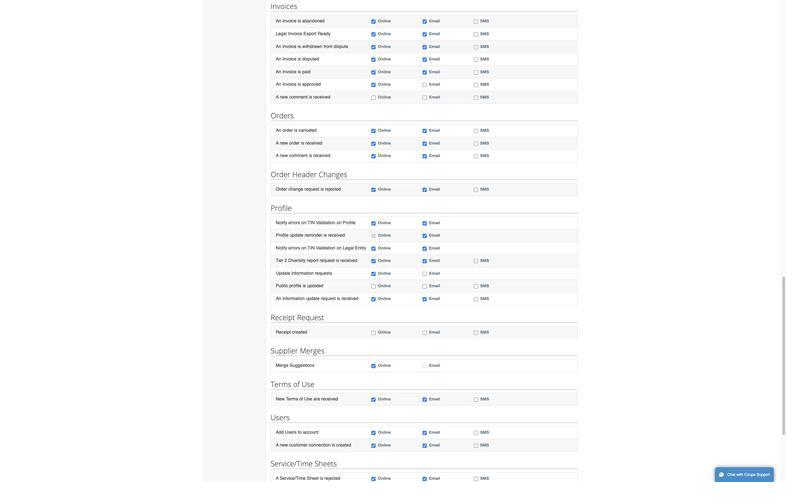 Task type: locate. For each thing, give the bounding box(es) containing it.
canceled
[[299, 128, 317, 133]]

received
[[313, 94, 330, 99], [305, 140, 322, 146], [313, 153, 330, 158], [328, 233, 345, 238], [340, 258, 357, 263], [342, 296, 358, 301], [321, 396, 338, 401]]

0 vertical spatial tin
[[308, 220, 315, 225]]

20 email from the top
[[429, 363, 440, 368]]

is
[[298, 18, 301, 23], [298, 44, 301, 49], [298, 56, 301, 61], [298, 69, 301, 74], [298, 82, 301, 87], [309, 94, 312, 99], [294, 128, 297, 133], [301, 140, 304, 146], [309, 153, 312, 158], [321, 187, 324, 192], [324, 233, 327, 238], [336, 258, 339, 263], [303, 283, 306, 288], [337, 296, 340, 301], [332, 442, 335, 448], [320, 476, 323, 481]]

17 online from the top
[[378, 284, 391, 288]]

5 a from the top
[[276, 476, 279, 481]]

a down the an order is canceled
[[276, 140, 279, 146]]

1 notify from the top
[[276, 220, 287, 225]]

an down invoices
[[276, 18, 281, 23]]

0 vertical spatial legal
[[276, 31, 287, 36]]

service/time down customer at the left of page
[[271, 459, 313, 469]]

1 vertical spatial a new comment is received
[[276, 153, 330, 158]]

validation up reminder on the top of the page
[[316, 220, 335, 225]]

an down an invoice is disputed
[[276, 69, 281, 74]]

information for an
[[283, 296, 305, 301]]

order left change
[[276, 187, 287, 192]]

update
[[290, 233, 303, 238], [306, 296, 320, 301]]

0 vertical spatial use
[[302, 379, 314, 389]]

receipt up receipt created
[[271, 312, 295, 322]]

profile down change
[[271, 203, 292, 213]]

update down updated
[[306, 296, 320, 301]]

2 sms from the top
[[480, 31, 489, 36]]

invoice down an invoice is disputed
[[283, 69, 296, 74]]

terms up 'new'
[[271, 379, 291, 389]]

disputed
[[302, 56, 319, 61]]

an for an order is canceled
[[276, 128, 281, 133]]

profile
[[289, 283, 301, 288]]

0 vertical spatial created
[[292, 329, 307, 335]]

0 vertical spatial validation
[[316, 220, 335, 225]]

information
[[291, 271, 314, 276], [283, 296, 305, 301]]

rejected
[[325, 187, 341, 192], [324, 476, 340, 481]]

1 vertical spatial legal
[[343, 245, 354, 250]]

comment down an invoice is approved
[[289, 94, 308, 99]]

public
[[276, 283, 288, 288]]

2 validation from the top
[[316, 245, 335, 250]]

use up new terms of use are received
[[302, 379, 314, 389]]

email
[[429, 19, 440, 23], [429, 31, 440, 36], [429, 44, 440, 49], [429, 57, 440, 61], [429, 69, 440, 74], [429, 82, 440, 87], [429, 95, 440, 99], [429, 128, 440, 133], [429, 141, 440, 146], [429, 153, 440, 158], [429, 187, 440, 192], [429, 220, 440, 225], [429, 233, 440, 238], [429, 246, 440, 250], [429, 258, 440, 263], [429, 271, 440, 276], [429, 284, 440, 288], [429, 296, 440, 301], [429, 330, 440, 335], [429, 363, 440, 368], [429, 397, 440, 401], [429, 430, 440, 435], [429, 443, 440, 448], [429, 476, 440, 481]]

created right connection
[[336, 442, 351, 448]]

service/time
[[271, 459, 313, 469], [280, 476, 306, 481]]

21 online from the top
[[378, 397, 391, 401]]

0 vertical spatial notify
[[276, 220, 287, 225]]

order
[[271, 169, 290, 179], [276, 187, 287, 192]]

receipt
[[271, 312, 295, 322], [276, 329, 291, 335]]

14 online from the top
[[378, 246, 391, 250]]

1 new from the top
[[280, 94, 288, 99]]

receipt up supplier
[[276, 329, 291, 335]]

an
[[276, 18, 281, 23], [276, 44, 281, 49], [276, 56, 281, 61], [276, 69, 281, 74], [276, 82, 281, 87], [276, 128, 281, 133], [276, 296, 281, 301]]

order for order header changes
[[271, 169, 290, 179]]

1 horizontal spatial update
[[306, 296, 320, 301]]

sheets
[[315, 459, 337, 469]]

withdrawn
[[302, 44, 322, 49]]

request
[[304, 187, 319, 192], [320, 258, 335, 263], [321, 296, 336, 301]]

an for an invoice is withdrawn from dispute
[[276, 44, 281, 49]]

2 invoice from the top
[[283, 44, 296, 49]]

12 sms from the top
[[480, 258, 489, 263]]

2 vertical spatial profile
[[276, 233, 289, 238]]

tin down profile update reminder is received on the left
[[308, 245, 315, 250]]

coupa
[[744, 473, 756, 477]]

abandoned
[[302, 18, 325, 23]]

6 an from the top
[[276, 128, 281, 133]]

legal
[[276, 31, 287, 36], [343, 245, 354, 250]]

notify
[[276, 220, 287, 225], [276, 245, 287, 250]]

9 sms from the top
[[480, 141, 489, 146]]

3 email from the top
[[429, 44, 440, 49]]

12 online from the top
[[378, 220, 391, 225]]

receipt created
[[276, 329, 307, 335]]

1 comment from the top
[[289, 94, 308, 99]]

21 email from the top
[[429, 397, 440, 401]]

rejected for order change request is rejected
[[325, 187, 341, 192]]

1 vertical spatial rejected
[[324, 476, 340, 481]]

0 vertical spatial a new comment is received
[[276, 94, 330, 99]]

3 a from the top
[[276, 153, 279, 158]]

an down orders
[[276, 128, 281, 133]]

1 validation from the top
[[316, 220, 335, 225]]

online
[[378, 19, 391, 23], [378, 31, 391, 36], [378, 44, 391, 49], [378, 57, 391, 61], [378, 69, 391, 74], [378, 82, 391, 87], [378, 95, 391, 99], [378, 128, 391, 133], [378, 141, 391, 146], [378, 153, 391, 158], [378, 187, 391, 192], [378, 220, 391, 225], [378, 233, 391, 238], [378, 246, 391, 250], [378, 258, 391, 263], [378, 271, 391, 276], [378, 284, 391, 288], [378, 296, 391, 301], [378, 330, 391, 335], [378, 363, 391, 368], [378, 397, 391, 401], [378, 430, 391, 435], [378, 443, 391, 448], [378, 476, 391, 481]]

invoice down an invoice is paid
[[283, 82, 296, 87]]

1 vertical spatial users
[[285, 430, 297, 435]]

approved
[[302, 82, 321, 87]]

created
[[292, 329, 307, 335], [336, 442, 351, 448]]

on up profile update reminder is received on the left
[[301, 220, 306, 225]]

information down profile
[[283, 296, 305, 301]]

0 vertical spatial receipt
[[271, 312, 295, 322]]

request up the 'requests'
[[320, 258, 335, 263]]

8 online from the top
[[378, 128, 391, 133]]

notify up profile update reminder is received on the left
[[276, 220, 287, 225]]

validation for legal
[[316, 245, 335, 250]]

7 email from the top
[[429, 95, 440, 99]]

an down an invoice is paid
[[276, 82, 281, 87]]

1 a from the top
[[276, 94, 279, 99]]

comment
[[289, 94, 308, 99], [289, 153, 308, 158]]

new down add
[[280, 442, 288, 448]]

1 vertical spatial terms
[[286, 396, 298, 401]]

a down a new order is received
[[276, 153, 279, 158]]

2 an from the top
[[276, 44, 281, 49]]

new up orders
[[280, 94, 288, 99]]

1 vertical spatial update
[[306, 296, 320, 301]]

invoice down the invoice
[[283, 44, 296, 49]]

2 vertical spatial request
[[321, 296, 336, 301]]

order change request is rejected
[[276, 187, 341, 192]]

invoice
[[283, 18, 296, 23], [283, 44, 296, 49], [283, 56, 296, 61], [283, 69, 296, 74], [283, 82, 296, 87]]

order for order change request is rejected
[[276, 187, 287, 192]]

0 vertical spatial rejected
[[325, 187, 341, 192]]

created down receipt request
[[292, 329, 307, 335]]

request down order header changes
[[304, 187, 319, 192]]

a up orders
[[276, 94, 279, 99]]

new
[[276, 396, 285, 401]]

0 vertical spatial update
[[290, 233, 303, 238]]

validation
[[316, 220, 335, 225], [316, 245, 335, 250]]

connection
[[309, 442, 331, 448]]

1 vertical spatial errors
[[288, 245, 300, 250]]

0 vertical spatial order
[[271, 169, 290, 179]]

7 online from the top
[[378, 95, 391, 99]]

0 vertical spatial information
[[291, 271, 314, 276]]

0 horizontal spatial update
[[290, 233, 303, 238]]

0 horizontal spatial legal
[[276, 31, 287, 36]]

1 vertical spatial use
[[304, 396, 312, 401]]

errors up profile update reminder is received on the left
[[288, 220, 300, 225]]

5 online from the top
[[378, 69, 391, 74]]

10 online from the top
[[378, 153, 391, 158]]

1 invoice from the top
[[283, 18, 296, 23]]

on up notify errors on tin validation on legal entity
[[337, 220, 342, 225]]

8 email from the top
[[429, 128, 440, 133]]

update left reminder on the top of the page
[[290, 233, 303, 238]]

0 vertical spatial errors
[[288, 220, 300, 225]]

0 vertical spatial request
[[304, 187, 319, 192]]

13 sms from the top
[[480, 284, 489, 288]]

1 vertical spatial comment
[[289, 153, 308, 158]]

a
[[276, 94, 279, 99], [276, 140, 279, 146], [276, 153, 279, 158], [276, 442, 279, 448], [276, 476, 279, 481]]

rejected for a service/time sheet is rejected
[[324, 476, 340, 481]]

4 an from the top
[[276, 69, 281, 74]]

a down service/time sheets
[[276, 476, 279, 481]]

24 email from the top
[[429, 476, 440, 481]]

0 vertical spatial profile
[[271, 203, 292, 213]]

15 email from the top
[[429, 258, 440, 263]]

order down the an order is canceled
[[289, 140, 300, 146]]

2 a new comment is received from the top
[[276, 153, 330, 158]]

profile up entity
[[343, 220, 356, 225]]

tier
[[276, 258, 283, 263]]

rejected down changes on the top left of page
[[325, 187, 341, 192]]

23 email from the top
[[429, 443, 440, 448]]

new down the an order is canceled
[[280, 140, 288, 146]]

new
[[280, 94, 288, 99], [280, 140, 288, 146], [280, 153, 288, 158], [280, 442, 288, 448]]

7 sms from the top
[[480, 95, 489, 99]]

sheet
[[307, 476, 319, 481]]

request down updated
[[321, 296, 336, 301]]

legal left entity
[[343, 245, 354, 250]]

updated
[[307, 283, 323, 288]]

1 horizontal spatial created
[[336, 442, 351, 448]]

profile up tier
[[276, 233, 289, 238]]

comment down a new order is received
[[289, 153, 308, 158]]

11 sms from the top
[[480, 187, 489, 192]]

order up change
[[271, 169, 290, 179]]

terms
[[271, 379, 291, 389], [286, 396, 298, 401]]

16 online from the top
[[378, 271, 391, 276]]

use
[[302, 379, 314, 389], [304, 396, 312, 401]]

2 tin from the top
[[308, 245, 315, 250]]

15 sms from the top
[[480, 330, 489, 335]]

tin up profile update reminder is received on the left
[[308, 220, 315, 225]]

a new comment is received down a new order is received
[[276, 153, 330, 158]]

None checkbox
[[372, 20, 376, 24], [372, 32, 376, 36], [423, 32, 427, 36], [372, 45, 376, 49], [423, 45, 427, 49], [372, 58, 376, 62], [372, 70, 376, 74], [423, 83, 427, 87], [474, 96, 478, 100], [372, 129, 376, 133], [423, 129, 427, 133], [474, 129, 478, 133], [372, 142, 376, 146], [474, 142, 478, 146], [372, 154, 376, 159], [372, 188, 376, 192], [423, 188, 427, 192], [474, 188, 478, 192], [372, 234, 376, 238], [474, 259, 478, 263], [372, 272, 376, 276], [423, 285, 427, 289], [372, 297, 376, 301], [423, 297, 427, 301], [474, 297, 478, 301], [372, 331, 376, 335], [423, 331, 427, 335], [474, 331, 478, 335], [372, 364, 376, 368], [423, 364, 427, 368], [372, 398, 376, 402], [372, 431, 376, 435], [423, 431, 427, 435], [474, 444, 478, 448], [372, 477, 376, 481], [423, 477, 427, 481], [474, 477, 478, 481], [372, 20, 376, 24], [372, 32, 376, 36], [423, 32, 427, 36], [372, 45, 376, 49], [423, 45, 427, 49], [372, 58, 376, 62], [372, 70, 376, 74], [423, 83, 427, 87], [474, 96, 478, 100], [372, 129, 376, 133], [423, 129, 427, 133], [474, 129, 478, 133], [372, 142, 376, 146], [474, 142, 478, 146], [372, 154, 376, 159], [372, 188, 376, 192], [423, 188, 427, 192], [474, 188, 478, 192], [372, 234, 376, 238], [474, 259, 478, 263], [372, 272, 376, 276], [423, 285, 427, 289], [372, 297, 376, 301], [423, 297, 427, 301], [474, 297, 478, 301], [372, 331, 376, 335], [423, 331, 427, 335], [474, 331, 478, 335], [372, 364, 376, 368], [423, 364, 427, 368], [372, 398, 376, 402], [372, 431, 376, 435], [423, 431, 427, 435], [474, 444, 478, 448], [372, 477, 376, 481], [423, 477, 427, 481], [474, 477, 478, 481]]

4 invoice from the top
[[283, 69, 296, 74]]

notify up tier
[[276, 245, 287, 250]]

19 online from the top
[[378, 330, 391, 335]]

tin
[[308, 220, 315, 225], [308, 245, 315, 250]]

15 online from the top
[[378, 258, 391, 263]]

chat with coupa support button
[[715, 467, 774, 482]]

service/time sheets
[[271, 459, 337, 469]]

users left to
[[285, 430, 297, 435]]

7 an from the top
[[276, 296, 281, 301]]

service/time down service/time sheets
[[280, 476, 306, 481]]

an for an information update request is received
[[276, 296, 281, 301]]

users up add
[[271, 412, 290, 423]]

validation up tier 2 diversity report request is received
[[316, 245, 335, 250]]

a new order is received
[[276, 140, 322, 146]]

a down add
[[276, 442, 279, 448]]

sms
[[480, 19, 489, 23], [480, 31, 489, 36], [480, 44, 489, 49], [480, 57, 489, 61], [480, 69, 489, 74], [480, 82, 489, 87], [480, 95, 489, 99], [480, 128, 489, 133], [480, 141, 489, 146], [480, 153, 489, 158], [480, 187, 489, 192], [480, 258, 489, 263], [480, 284, 489, 288], [480, 296, 489, 301], [480, 330, 489, 335], [480, 397, 489, 401], [480, 430, 489, 435], [480, 443, 489, 448], [480, 476, 489, 481]]

receipt for receipt created
[[276, 329, 291, 335]]

new down a new order is received
[[280, 153, 288, 158]]

5 invoice from the top
[[283, 82, 296, 87]]

18 online from the top
[[378, 296, 391, 301]]

1 vertical spatial tin
[[308, 245, 315, 250]]

on
[[301, 220, 306, 225], [337, 220, 342, 225], [301, 245, 306, 250], [337, 245, 342, 250]]

of up new terms of use are received
[[293, 379, 300, 389]]

of
[[293, 379, 300, 389], [299, 396, 303, 401]]

1 an from the top
[[276, 18, 281, 23]]

notify errors on tin validation on profile
[[276, 220, 356, 225]]

0 vertical spatial users
[[271, 412, 290, 423]]

1 vertical spatial order
[[276, 187, 287, 192]]

1 errors from the top
[[288, 220, 300, 225]]

a new customer connection is created
[[276, 442, 351, 448]]

4 email from the top
[[429, 57, 440, 61]]

20 online from the top
[[378, 363, 391, 368]]

4 online from the top
[[378, 57, 391, 61]]

None checkbox
[[423, 20, 427, 24], [474, 20, 478, 24], [474, 32, 478, 36], [474, 45, 478, 49], [423, 58, 427, 62], [474, 58, 478, 62], [423, 70, 427, 74], [474, 70, 478, 74], [372, 83, 376, 87], [474, 83, 478, 87], [372, 96, 376, 100], [423, 96, 427, 100], [423, 142, 427, 146], [423, 154, 427, 159], [474, 154, 478, 159], [372, 221, 376, 225], [423, 221, 427, 225], [423, 234, 427, 238], [372, 247, 376, 251], [423, 247, 427, 251], [372, 259, 376, 263], [423, 259, 427, 263], [423, 272, 427, 276], [372, 285, 376, 289], [474, 285, 478, 289], [423, 398, 427, 402], [474, 398, 478, 402], [474, 431, 478, 435], [372, 444, 376, 448], [423, 444, 427, 448], [423, 20, 427, 24], [474, 20, 478, 24], [474, 32, 478, 36], [474, 45, 478, 49], [423, 58, 427, 62], [474, 58, 478, 62], [423, 70, 427, 74], [474, 70, 478, 74], [372, 83, 376, 87], [474, 83, 478, 87], [372, 96, 376, 100], [423, 96, 427, 100], [423, 142, 427, 146], [423, 154, 427, 159], [474, 154, 478, 159], [372, 221, 376, 225], [423, 221, 427, 225], [423, 234, 427, 238], [372, 247, 376, 251], [423, 247, 427, 251], [372, 259, 376, 263], [423, 259, 427, 263], [423, 272, 427, 276], [372, 285, 376, 289], [474, 285, 478, 289], [423, 398, 427, 402], [474, 398, 478, 402], [474, 431, 478, 435], [372, 444, 376, 448], [423, 444, 427, 448]]

2 errors from the top
[[288, 245, 300, 250]]

23 online from the top
[[378, 443, 391, 448]]

8 sms from the top
[[480, 128, 489, 133]]

0 horizontal spatial created
[[292, 329, 307, 335]]

order header changes
[[271, 169, 347, 179]]

6 email from the top
[[429, 82, 440, 87]]

5 an from the top
[[276, 82, 281, 87]]

an up an invoice is paid
[[276, 56, 281, 61]]

order down orders
[[283, 128, 293, 133]]

use left are
[[304, 396, 312, 401]]

1 vertical spatial notify
[[276, 245, 287, 250]]

1 tin from the top
[[308, 220, 315, 225]]

are
[[314, 396, 320, 401]]

add
[[276, 430, 284, 435]]

errors
[[288, 220, 300, 225], [288, 245, 300, 250]]

14 sms from the top
[[480, 296, 489, 301]]

users
[[271, 412, 290, 423], [285, 430, 297, 435]]

errors up diversity
[[288, 245, 300, 250]]

0 vertical spatial service/time
[[271, 459, 313, 469]]

profile
[[271, 203, 292, 213], [343, 220, 356, 225], [276, 233, 289, 238]]

1 vertical spatial validation
[[316, 245, 335, 250]]

merge suggestions
[[276, 363, 314, 368]]

an order is canceled
[[276, 128, 317, 133]]

an up an invoice is disputed
[[276, 44, 281, 49]]

5 sms from the top
[[480, 69, 489, 74]]

10 sms from the top
[[480, 153, 489, 158]]

of left are
[[299, 396, 303, 401]]

invoice for approved
[[283, 82, 296, 87]]

2 notify from the top
[[276, 245, 287, 250]]

3 an from the top
[[276, 56, 281, 61]]

validation for profile
[[316, 220, 335, 225]]

order
[[283, 128, 293, 133], [289, 140, 300, 146]]

paid
[[302, 69, 311, 74]]

0 vertical spatial comment
[[289, 94, 308, 99]]

2 email from the top
[[429, 31, 440, 36]]

3 invoice from the top
[[283, 56, 296, 61]]

an invoice is disputed
[[276, 56, 319, 61]]

information for update
[[291, 271, 314, 276]]

an down public
[[276, 296, 281, 301]]

with
[[737, 473, 743, 477]]

a new comment is received
[[276, 94, 330, 99], [276, 153, 330, 158]]

tin for profile
[[308, 220, 315, 225]]

terms right 'new'
[[286, 396, 298, 401]]

1 online from the top
[[378, 19, 391, 23]]

2 a from the top
[[276, 140, 279, 146]]

invoice up an invoice is paid
[[283, 56, 296, 61]]

change
[[288, 187, 303, 192]]

support
[[757, 473, 770, 477]]

legal left the invoice
[[276, 31, 287, 36]]

1 email from the top
[[429, 19, 440, 23]]

2 online from the top
[[378, 31, 391, 36]]

6 online from the top
[[378, 82, 391, 87]]

1 vertical spatial receipt
[[276, 329, 291, 335]]

chat with coupa support
[[727, 473, 770, 477]]

invoice up the invoice
[[283, 18, 296, 23]]

information up public profile is updated
[[291, 271, 314, 276]]

rejected down sheets
[[324, 476, 340, 481]]

receipt for receipt request
[[271, 312, 295, 322]]

a new comment is received down an invoice is approved
[[276, 94, 330, 99]]

1 vertical spatial information
[[283, 296, 305, 301]]

changes
[[319, 169, 347, 179]]



Task type: vqa. For each thing, say whether or not it's contained in the screenshot.
THE DISPUTED
yes



Task type: describe. For each thing, give the bounding box(es) containing it.
an for an invoice is abandoned
[[276, 18, 281, 23]]

13 email from the top
[[429, 233, 440, 238]]

from
[[324, 44, 333, 49]]

tier 2 diversity report request is received
[[276, 258, 357, 263]]

supplier merges
[[271, 346, 325, 356]]

1 vertical spatial created
[[336, 442, 351, 448]]

on down profile update reminder is received on the left
[[301, 245, 306, 250]]

18 email from the top
[[429, 296, 440, 301]]

1 vertical spatial of
[[299, 396, 303, 401]]

an invoice is paid
[[276, 69, 311, 74]]

diversity
[[288, 258, 306, 263]]

update
[[276, 271, 290, 276]]

header
[[292, 169, 317, 179]]

notify for notify errors on tin validation on profile
[[276, 220, 287, 225]]

2 comment from the top
[[289, 153, 308, 158]]

request
[[297, 312, 324, 322]]

6 sms from the top
[[480, 82, 489, 87]]

update information requests
[[276, 271, 332, 276]]

receipt request
[[271, 312, 324, 322]]

an for an invoice is approved
[[276, 82, 281, 87]]

merge
[[276, 363, 289, 368]]

a service/time sheet is rejected
[[276, 476, 340, 481]]

reminder
[[305, 233, 322, 238]]

an invoice is approved
[[276, 82, 321, 87]]

an information update request is received
[[276, 296, 358, 301]]

11 email from the top
[[429, 187, 440, 192]]

invoice for abandoned
[[283, 18, 296, 23]]

invoices
[[271, 1, 297, 11]]

errors for notify errors on tin validation on profile
[[288, 220, 300, 225]]

notify for notify errors on tin validation on legal entity
[[276, 245, 287, 250]]

3 online from the top
[[378, 44, 391, 49]]

4 new from the top
[[280, 442, 288, 448]]

invoice for disputed
[[283, 56, 296, 61]]

merges
[[300, 346, 325, 356]]

invoice for paid
[[283, 69, 296, 74]]

1 vertical spatial order
[[289, 140, 300, 146]]

2
[[285, 258, 287, 263]]

4 sms from the top
[[480, 57, 489, 61]]

22 online from the top
[[378, 430, 391, 435]]

profile for profile update reminder is received
[[276, 233, 289, 238]]

0 vertical spatial terms
[[271, 379, 291, 389]]

24 online from the top
[[378, 476, 391, 481]]

1 vertical spatial request
[[320, 258, 335, 263]]

an for an invoice is disputed
[[276, 56, 281, 61]]

profile update reminder is received
[[276, 233, 345, 238]]

new terms of use are received
[[276, 396, 338, 401]]

11 online from the top
[[378, 187, 391, 192]]

0 vertical spatial order
[[283, 128, 293, 133]]

invoice for withdrawn
[[283, 44, 296, 49]]

errors for notify errors on tin validation on legal entity
[[288, 245, 300, 250]]

3 new from the top
[[280, 153, 288, 158]]

10 email from the top
[[429, 153, 440, 158]]

dispute
[[334, 44, 348, 49]]

report
[[307, 258, 318, 263]]

19 sms from the top
[[480, 476, 489, 481]]

invoice
[[288, 31, 302, 36]]

1 vertical spatial service/time
[[280, 476, 306, 481]]

on left entity
[[337, 245, 342, 250]]

requests
[[315, 271, 332, 276]]

orders
[[271, 110, 294, 121]]

customer
[[289, 442, 308, 448]]

terms of use
[[271, 379, 314, 389]]

1 sms from the top
[[480, 19, 489, 23]]

2 new from the top
[[280, 140, 288, 146]]

1 horizontal spatial legal
[[343, 245, 354, 250]]

16 email from the top
[[429, 271, 440, 276]]

export
[[303, 31, 316, 36]]

17 email from the top
[[429, 284, 440, 288]]

9 email from the top
[[429, 141, 440, 146]]

12 email from the top
[[429, 220, 440, 225]]

18 sms from the top
[[480, 443, 489, 448]]

4 a from the top
[[276, 442, 279, 448]]

3 sms from the top
[[480, 44, 489, 49]]

entity
[[355, 245, 366, 250]]

an invoice is abandoned
[[276, 18, 325, 23]]

notify errors on tin validation on legal entity
[[276, 245, 366, 250]]

public profile is updated
[[276, 283, 323, 288]]

22 email from the top
[[429, 430, 440, 435]]

supplier
[[271, 346, 298, 356]]

19 email from the top
[[429, 330, 440, 335]]

9 online from the top
[[378, 141, 391, 146]]

an invoice is withdrawn from dispute
[[276, 44, 348, 49]]

tin for legal
[[308, 245, 315, 250]]

an for an invoice is paid
[[276, 69, 281, 74]]

1 a new comment is received from the top
[[276, 94, 330, 99]]

add users to account
[[276, 430, 319, 435]]

0 vertical spatial of
[[293, 379, 300, 389]]

14 email from the top
[[429, 246, 440, 250]]

1 vertical spatial profile
[[343, 220, 356, 225]]

legal invoice export ready
[[276, 31, 331, 36]]

17 sms from the top
[[480, 430, 489, 435]]

5 email from the top
[[429, 69, 440, 74]]

to
[[298, 430, 302, 435]]

16 sms from the top
[[480, 397, 489, 401]]

profile for profile
[[271, 203, 292, 213]]

suggestions
[[290, 363, 314, 368]]

13 online from the top
[[378, 233, 391, 238]]

account
[[303, 430, 319, 435]]

chat
[[727, 473, 735, 477]]

ready
[[318, 31, 331, 36]]



